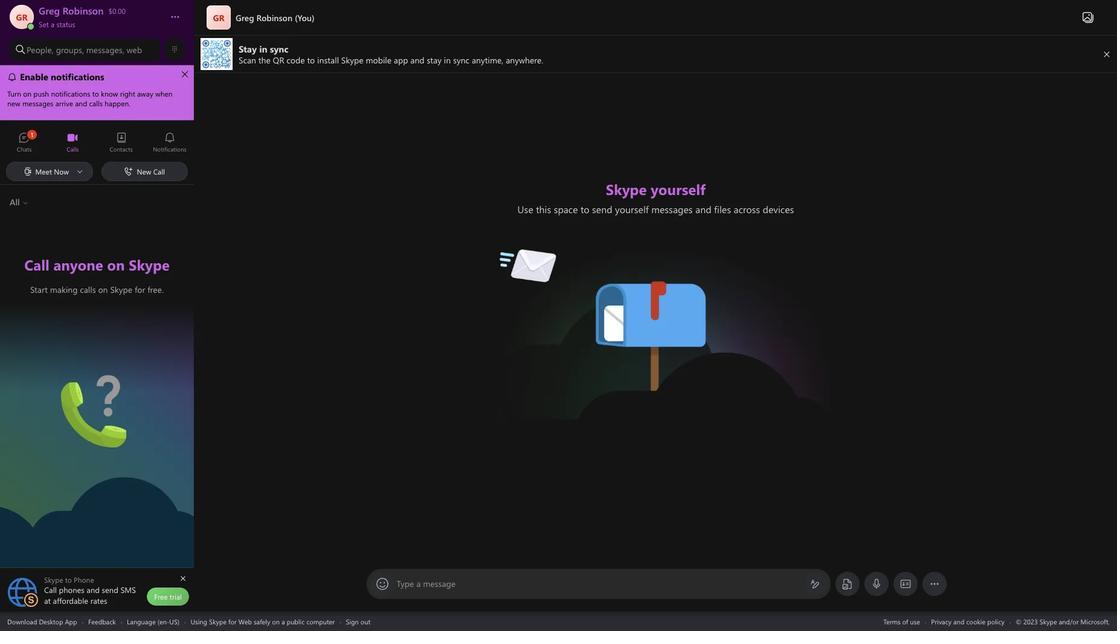Task type: describe. For each thing, give the bounding box(es) containing it.
1 horizontal spatial a
[[282, 617, 285, 627]]

and
[[954, 617, 965, 627]]

language
[[127, 617, 156, 627]]

people, groups, messages, web button
[[10, 39, 160, 60]]

cookie
[[967, 617, 986, 627]]

set
[[39, 19, 49, 29]]

web
[[239, 617, 252, 627]]

messages,
[[86, 44, 124, 55]]

web
[[127, 44, 142, 55]]

status
[[56, 19, 75, 29]]

sign out link
[[346, 617, 371, 627]]

privacy and cookie policy link
[[932, 617, 1005, 627]]

use
[[910, 617, 921, 627]]

(en-
[[158, 617, 169, 627]]

canyoutalk
[[61, 376, 107, 388]]

people, groups, messages, web
[[27, 44, 142, 55]]

feedback link
[[88, 617, 116, 627]]

terms of use
[[884, 617, 921, 627]]

on
[[272, 617, 280, 627]]

type
[[397, 578, 414, 590]]

set a status
[[39, 19, 75, 29]]



Task type: locate. For each thing, give the bounding box(es) containing it.
sign
[[346, 617, 359, 627]]

message
[[423, 578, 456, 590]]

privacy
[[932, 617, 952, 627]]

feedback
[[88, 617, 116, 627]]

a inside button
[[51, 19, 54, 29]]

people,
[[27, 44, 54, 55]]

a right set
[[51, 19, 54, 29]]

skype
[[209, 617, 227, 627]]

download desktop app link
[[7, 617, 77, 627]]

terms
[[884, 617, 901, 627]]

using
[[191, 617, 207, 627]]

out
[[361, 617, 371, 627]]

safely
[[254, 617, 270, 627]]

for
[[228, 617, 237, 627]]

tab list
[[0, 127, 194, 160]]

2 horizontal spatial a
[[417, 578, 421, 590]]

computer
[[307, 617, 335, 627]]

app
[[65, 617, 77, 627]]

policy
[[988, 617, 1005, 627]]

a right type
[[417, 578, 421, 590]]

a
[[51, 19, 54, 29], [417, 578, 421, 590], [282, 617, 285, 627]]

of
[[903, 617, 909, 627]]

groups,
[[56, 44, 84, 55]]

download
[[7, 617, 37, 627]]

0 vertical spatial a
[[51, 19, 54, 29]]

set a status button
[[39, 17, 158, 29]]

public
[[287, 617, 305, 627]]

desktop
[[39, 617, 63, 627]]

language (en-us)
[[127, 617, 180, 627]]

download desktop app
[[7, 617, 77, 627]]

using skype for web safely on a public computer link
[[191, 617, 335, 627]]

using skype for web safely on a public computer
[[191, 617, 335, 627]]

type a message
[[397, 578, 456, 590]]

sign out
[[346, 617, 371, 627]]

terms of use link
[[884, 617, 921, 627]]

1 vertical spatial a
[[417, 578, 421, 590]]

0 horizontal spatial a
[[51, 19, 54, 29]]

2 vertical spatial a
[[282, 617, 285, 627]]

a for status
[[51, 19, 54, 29]]

privacy and cookie policy
[[932, 617, 1005, 627]]

a right on
[[282, 617, 285, 627]]

us)
[[169, 617, 180, 627]]

language (en-us) link
[[127, 617, 180, 627]]

a for message
[[417, 578, 421, 590]]

Type a message text field
[[397, 578, 801, 591]]



Task type: vqa. For each thing, say whether or not it's contained in the screenshot.
(You)
no



